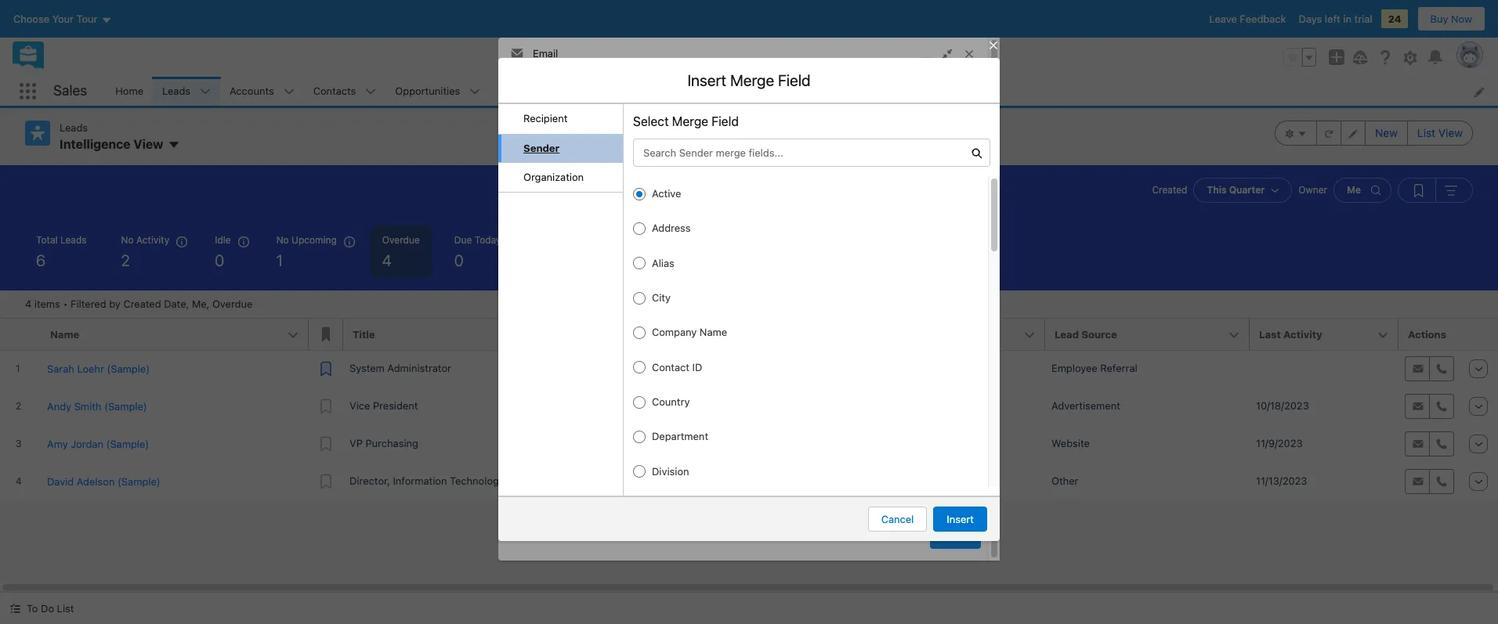 Task type: describe. For each thing, give the bounding box(es) containing it.
title
[[353, 328, 375, 341]]

overdue 4
[[382, 234, 420, 270]]

vp purchasing
[[349, 437, 418, 450]]

contacts
[[313, 84, 356, 97]]

lead source button
[[1045, 319, 1250, 350]]

text default image inside tandy link
[[610, 150, 621, 161]]

reports list item
[[733, 77, 809, 106]]

important cell
[[309, 319, 343, 351]]

1 horizontal spatial created
[[1152, 184, 1187, 196]]

new button
[[1365, 121, 1408, 146]]

home
[[115, 84, 143, 97]]

<tarashultz49@gmail.com>
[[605, 92, 736, 104]]

dashboards
[[646, 84, 703, 97]]

merge for select
[[672, 114, 708, 129]]

insert for insert merge field
[[687, 71, 726, 89]]

activity for last activity
[[1283, 328, 1322, 341]]

recipient
[[523, 112, 568, 125]]

no upcoming
[[276, 234, 337, 246]]

trial
[[1354, 13, 1372, 25]]

last activity cell
[[1250, 319, 1399, 351]]

c b <tarashultz49@gmail.com> button
[[574, 86, 972, 109]]

calendar list item
[[490, 77, 572, 106]]

0 vertical spatial group
[[1283, 48, 1316, 67]]

department
[[652, 430, 708, 443]]

leads inside list item
[[162, 84, 190, 97]]

to for to
[[511, 119, 522, 131]]

view for list view
[[1438, 126, 1463, 139]]

cc
[[511, 147, 524, 160]]

text default image inside 'andy smith (sample)' link
[[700, 121, 711, 132]]

name cell
[[41, 319, 309, 351]]

1 vertical spatial leads
[[60, 121, 88, 134]]

(sample)
[[653, 119, 696, 132]]

6
[[36, 252, 45, 270]]

10/18/2023
[[1256, 400, 1309, 412]]

sales
[[53, 82, 87, 99]]

row number cell
[[0, 319, 41, 351]]

to for to do list
[[27, 602, 38, 615]]

insert button
[[933, 507, 987, 532]]

name inside 'button'
[[50, 328, 79, 341]]

due today 0
[[454, 234, 501, 270]]

last
[[1259, 328, 1281, 341]]

director,
[[349, 475, 390, 487]]

company for company name
[[652, 326, 697, 339]]

2
[[121, 252, 130, 270]]

email
[[533, 47, 558, 59]]

1 vertical spatial text default image
[[878, 516, 889, 527]]

vice president
[[349, 400, 418, 412]]

search... button
[[568, 45, 881, 70]]

country
[[652, 396, 690, 408]]

actions
[[1408, 328, 1446, 341]]

look
[[577, 177, 600, 189]]

opportunities
[[395, 84, 460, 97]]

4 items • filtered by created date, me, overdue
[[25, 298, 253, 310]]

no for 2
[[121, 234, 134, 246]]

universal
[[671, 400, 715, 412]]

owner
[[1298, 184, 1327, 196]]

leads list item
[[153, 77, 220, 106]]

leave feedback link
[[1209, 13, 1286, 25]]

vice
[[349, 400, 370, 412]]

list containing home
[[106, 77, 1498, 106]]

andy smith (sample)
[[596, 119, 696, 132]]

leave feedback
[[1209, 13, 1286, 25]]

buy now
[[1430, 13, 1472, 25]]

opportunities link
[[386, 77, 470, 106]]

publishing
[[723, 475, 772, 487]]

days
[[1299, 13, 1322, 25]]

system
[[349, 362, 385, 375]]

company button
[[665, 319, 910, 350]]

grid containing name
[[0, 319, 1498, 501]]

total
[[36, 234, 58, 246]]

1 horizontal spatial name
[[700, 326, 727, 339]]

to do list button
[[0, 593, 83, 624]]

lead source cell
[[1045, 319, 1250, 351]]

me,
[[192, 298, 209, 310]]

tandy
[[577, 148, 606, 161]]

active
[[652, 187, 681, 200]]

text default image inside to do list button
[[9, 604, 20, 614]]

medlife, inc. 1
[[671, 362, 740, 375]]

leave
[[1209, 13, 1237, 25]]

contacts list item
[[304, 77, 386, 106]]

calendar
[[499, 84, 542, 97]]

this quarter
[[1207, 184, 1265, 196]]

1 0 from the left
[[215, 252, 224, 270]]

dashboards link
[[637, 77, 713, 106]]

send
[[943, 530, 968, 543]]

title button
[[343, 319, 665, 350]]

sender
[[523, 141, 560, 154]]

*
[[511, 91, 516, 103]]

list inside button
[[57, 602, 74, 615]]

contacts link
[[304, 77, 365, 106]]

field for select merge field
[[712, 114, 739, 129]]

actions cell
[[1399, 319, 1461, 351]]

this
[[1207, 184, 1227, 196]]

action image
[[1461, 319, 1498, 350]]

action cell
[[1461, 319, 1498, 351]]

other
[[1051, 475, 1078, 487]]

4 inside the overdue 4
[[382, 252, 392, 270]]

by
[[109, 298, 121, 310]]

days left in trial
[[1299, 13, 1372, 25]]

in
[[1343, 13, 1351, 25]]

send button
[[930, 524, 981, 549]]

intelligence
[[60, 137, 131, 151]]

today
[[475, 234, 501, 246]]

from
[[517, 91, 541, 103]]



Task type: vqa. For each thing, say whether or not it's contained in the screenshot.
bottommost 706-343-3434 link's 343-
no



Task type: locate. For each thing, give the bounding box(es) containing it.
11/13/2023
[[1256, 475, 1307, 488]]

upcoming
[[291, 234, 337, 246]]

0 horizontal spatial overdue
[[212, 298, 253, 310]]

cc element
[[574, 144, 968, 168]]

1 inside grid
[[735, 362, 740, 375]]

0 vertical spatial activity
[[136, 234, 169, 246]]

0 horizontal spatial insert
[[687, 71, 726, 89]]

city
[[652, 291, 671, 304]]

1 horizontal spatial view
[[1438, 126, 1463, 139]]

0 horizontal spatial text default image
[[9, 604, 20, 614]]

leads right total
[[60, 234, 87, 246]]

0 inside due today 0
[[454, 252, 464, 270]]

lead status cell
[[910, 319, 1045, 351]]

0 horizontal spatial name
[[50, 328, 79, 341]]

email dialog
[[498, 38, 988, 562]]

medlife,
[[671, 362, 713, 375]]

4 items • filtered by created date, me, overdue status
[[25, 298, 253, 310]]

company for company
[[675, 328, 722, 341]]

0 vertical spatial leads
[[162, 84, 190, 97]]

1 horizontal spatial field
[[778, 71, 811, 89]]

1 horizontal spatial text default image
[[700, 121, 711, 132]]

c b <tarashultz49@gmail.com>
[[585, 92, 736, 104]]

group down list view button
[[1398, 178, 1473, 203]]

green dot publishing
[[671, 475, 772, 487]]

1 no from the left
[[121, 234, 134, 246]]

b
[[595, 92, 602, 104]]

intelligence view
[[60, 137, 163, 151]]

do
[[41, 602, 54, 615]]

1 horizontal spatial activity
[[1283, 328, 1322, 341]]

merge
[[730, 71, 774, 89], [672, 114, 708, 129]]

this quarter button
[[1194, 178, 1292, 203]]

list right new
[[1417, 126, 1435, 139]]

list
[[1417, 126, 1435, 139], [57, 602, 74, 615]]

row number image
[[0, 319, 41, 350]]

Subject text field
[[574, 199, 972, 227]]

company cell
[[665, 319, 910, 351]]

id
[[692, 361, 702, 373]]

1 vertical spatial text default image
[[9, 604, 20, 614]]

1 vertical spatial created
[[123, 298, 161, 310]]

insert merge field
[[687, 71, 811, 89]]

insert
[[687, 71, 726, 89], [947, 513, 974, 526]]

list
[[106, 77, 1498, 106]]

to left do
[[27, 602, 38, 615]]

accounts link
[[220, 77, 283, 106]]

0 horizontal spatial 4
[[25, 298, 32, 310]]

overdue
[[382, 234, 420, 246], [212, 298, 253, 310]]

0 vertical spatial to
[[511, 119, 522, 131]]

lead view settings image
[[1275, 121, 1317, 146]]

administrator
[[387, 362, 451, 375]]

0 vertical spatial text default image
[[610, 150, 621, 161]]

smith
[[623, 119, 651, 132]]

insert up send in the right bottom of the page
[[947, 513, 974, 526]]

0 vertical spatial 1
[[276, 252, 283, 270]]

1 vertical spatial to
[[27, 602, 38, 615]]

buy
[[1430, 13, 1448, 25]]

text default image left send button
[[878, 516, 889, 527]]

1 vertical spatial overdue
[[212, 298, 253, 310]]

group up me button
[[1275, 121, 1473, 146]]

title cell
[[343, 319, 665, 351]]

0
[[215, 252, 224, 270], [454, 252, 464, 270]]

now
[[1451, 13, 1472, 25]]

0 down due
[[454, 252, 464, 270]]

to
[[511, 119, 522, 131], [27, 602, 38, 615]]

2 0 from the left
[[454, 252, 464, 270]]

0 down 'idle'
[[215, 252, 224, 270]]

total leads 6
[[36, 234, 87, 270]]

11/9/2023
[[1256, 437, 1303, 450]]

1 horizontal spatial text default image
[[878, 516, 889, 527]]

1 horizontal spatial insert
[[947, 513, 974, 526]]

system administrator
[[349, 362, 451, 375]]

overdue left due
[[382, 234, 420, 246]]

source
[[1081, 328, 1117, 341]]

director, information technology
[[349, 475, 504, 487]]

accounts list item
[[220, 77, 304, 106]]

activity up 4 items • filtered by created date, me, overdue
[[136, 234, 169, 246]]

andy
[[596, 119, 621, 132]]

website
[[1051, 437, 1090, 450]]

bcc element
[[574, 173, 968, 197]]

address
[[652, 222, 691, 234]]

0 horizontal spatial activity
[[136, 234, 169, 246]]

overdue inside key performance indicators group
[[382, 234, 420, 246]]

0 horizontal spatial to
[[27, 602, 38, 615]]

1 vertical spatial group
[[1275, 121, 1473, 146]]

opportunities list item
[[386, 77, 490, 106]]

me
[[1347, 184, 1361, 196]]

cancel
[[881, 513, 914, 526]]

last activity button
[[1250, 319, 1399, 350]]

24
[[1388, 13, 1401, 25]]

contact
[[652, 361, 690, 373]]

lead source
[[1055, 328, 1117, 341]]

technologies
[[718, 400, 781, 412]]

leads inside total leads 6
[[60, 234, 87, 246]]

lead image
[[577, 119, 593, 134]]

no for 1
[[276, 234, 289, 246]]

view inside button
[[1438, 126, 1463, 139]]

field for insert merge field
[[778, 71, 811, 89]]

0 horizontal spatial field
[[712, 114, 739, 129]]

list inside button
[[1417, 126, 1435, 139]]

text default image right (sample) at the top left of page
[[700, 121, 711, 132]]

select merge field
[[633, 114, 739, 129]]

no activity
[[121, 234, 169, 246]]

2 vertical spatial leads
[[60, 234, 87, 246]]

group
[[1283, 48, 1316, 67], [1275, 121, 1473, 146], [1398, 178, 1473, 203]]

president
[[373, 400, 418, 412]]

new
[[1375, 126, 1398, 139]]

referral
[[1100, 362, 1137, 375]]

merge for insert
[[730, 71, 774, 89]]

dashboards list item
[[637, 77, 733, 106]]

text default image
[[700, 121, 711, 132], [9, 604, 20, 614]]

1 down no upcoming
[[276, 252, 283, 270]]

reports
[[742, 84, 779, 97]]

activity for no activity
[[136, 234, 169, 246]]

view right new
[[1438, 126, 1463, 139]]

1 vertical spatial 4
[[25, 298, 32, 310]]

name button
[[41, 319, 309, 350]]

lee
[[671, 437, 688, 450]]

company up contact id
[[652, 326, 697, 339]]

no up 2
[[121, 234, 134, 246]]

to inside button
[[27, 602, 38, 615]]

0 horizontal spatial list
[[57, 602, 74, 615]]

created left 'this'
[[1152, 184, 1187, 196]]

no
[[121, 234, 134, 246], [276, 234, 289, 246]]

select
[[633, 114, 669, 129]]

items
[[34, 298, 60, 310]]

1 horizontal spatial list
[[1417, 126, 1435, 139]]

due
[[454, 234, 472, 246]]

1 horizontal spatial no
[[276, 234, 289, 246]]

1 vertical spatial list
[[57, 602, 74, 615]]

feedback
[[1240, 13, 1286, 25]]

leads up intelligence
[[60, 121, 88, 134]]

overdue right me,
[[212, 298, 253, 310]]

insert inside button
[[947, 513, 974, 526]]

alias
[[652, 257, 674, 269]]

leads right the home
[[162, 84, 190, 97]]

text default image right tandy
[[610, 150, 621, 161]]

view for intelligence view
[[133, 137, 163, 151]]

0 horizontal spatial no
[[121, 234, 134, 246]]

look link
[[574, 174, 620, 194]]

division
[[652, 465, 689, 478]]

1 horizontal spatial 4
[[382, 252, 392, 270]]

0 horizontal spatial 1
[[276, 252, 283, 270]]

name down •
[[50, 328, 79, 341]]

group down days
[[1283, 48, 1316, 67]]

0 horizontal spatial created
[[123, 298, 161, 310]]

filtered
[[71, 298, 106, 310]]

1 horizontal spatial overdue
[[382, 234, 420, 246]]

0 vertical spatial insert
[[687, 71, 726, 89]]

0 vertical spatial 4
[[382, 252, 392, 270]]

2 no from the left
[[276, 234, 289, 246]]

1 vertical spatial insert
[[947, 513, 974, 526]]

list right do
[[57, 602, 74, 615]]

1 horizontal spatial 1
[[735, 362, 740, 375]]

0 vertical spatial field
[[778, 71, 811, 89]]

0 vertical spatial overdue
[[382, 234, 420, 246]]

activity inside key performance indicators group
[[136, 234, 169, 246]]

4
[[382, 252, 392, 270], [25, 298, 32, 310]]

1 horizontal spatial merge
[[730, 71, 774, 89]]

1 horizontal spatial 0
[[454, 252, 464, 270]]

activity right "last" at the right bottom of the page
[[1283, 328, 1322, 341]]

created right by
[[123, 298, 161, 310]]

key performance indicators group
[[0, 225, 1498, 291]]

0 vertical spatial merge
[[730, 71, 774, 89]]

0 vertical spatial text default image
[[700, 121, 711, 132]]

1 right inc.
[[735, 362, 740, 375]]

text default image
[[610, 150, 621, 161], [878, 516, 889, 527]]

insert for insert
[[947, 513, 974, 526]]

calendar link
[[490, 77, 551, 106]]

list item
[[572, 77, 637, 106]]

to inside email dialog
[[511, 119, 522, 131]]

inc
[[746, 437, 760, 450]]

•
[[63, 298, 68, 310]]

0 vertical spatial list
[[1417, 126, 1435, 139]]

company
[[652, 326, 697, 339], [675, 328, 722, 341]]

to element
[[574, 115, 968, 140]]

grid
[[0, 319, 1498, 501]]

enterprise,
[[691, 437, 743, 450]]

0 vertical spatial created
[[1152, 184, 1187, 196]]

0 horizontal spatial merge
[[672, 114, 708, 129]]

cell
[[1250, 350, 1399, 388]]

insert down 'search...' button
[[687, 71, 726, 89]]

name
[[700, 326, 727, 339], [50, 328, 79, 341]]

Search Sender merge fields... text field
[[633, 139, 990, 167]]

1 vertical spatial merge
[[672, 114, 708, 129]]

1 vertical spatial field
[[712, 114, 739, 129]]

1 vertical spatial 1
[[735, 362, 740, 375]]

inc.
[[715, 362, 733, 375]]

text default image left do
[[9, 604, 20, 614]]

1 horizontal spatial to
[[511, 119, 522, 131]]

0 horizontal spatial 0
[[215, 252, 224, 270]]

idle
[[215, 234, 231, 246]]

1 vertical spatial activity
[[1283, 328, 1322, 341]]

cancel button
[[868, 507, 927, 532]]

activity
[[136, 234, 169, 246], [1283, 328, 1322, 341]]

name up medlife, inc. 1
[[700, 326, 727, 339]]

company inside button
[[675, 328, 722, 341]]

1 inside key performance indicators group
[[276, 252, 283, 270]]

field
[[778, 71, 811, 89], [712, 114, 739, 129]]

activity inside button
[[1283, 328, 1322, 341]]

group containing new
[[1275, 121, 1473, 146]]

universal technologies
[[671, 400, 781, 412]]

reports link
[[733, 77, 789, 106]]

to down * on the left top of the page
[[511, 119, 522, 131]]

0 horizontal spatial text default image
[[610, 150, 621, 161]]

0 horizontal spatial view
[[133, 137, 163, 151]]

company up id
[[675, 328, 722, 341]]

no left upcoming
[[276, 234, 289, 246]]

created
[[1152, 184, 1187, 196], [123, 298, 161, 310]]

2 vertical spatial group
[[1398, 178, 1473, 203]]

view right intelligence
[[133, 137, 163, 151]]



